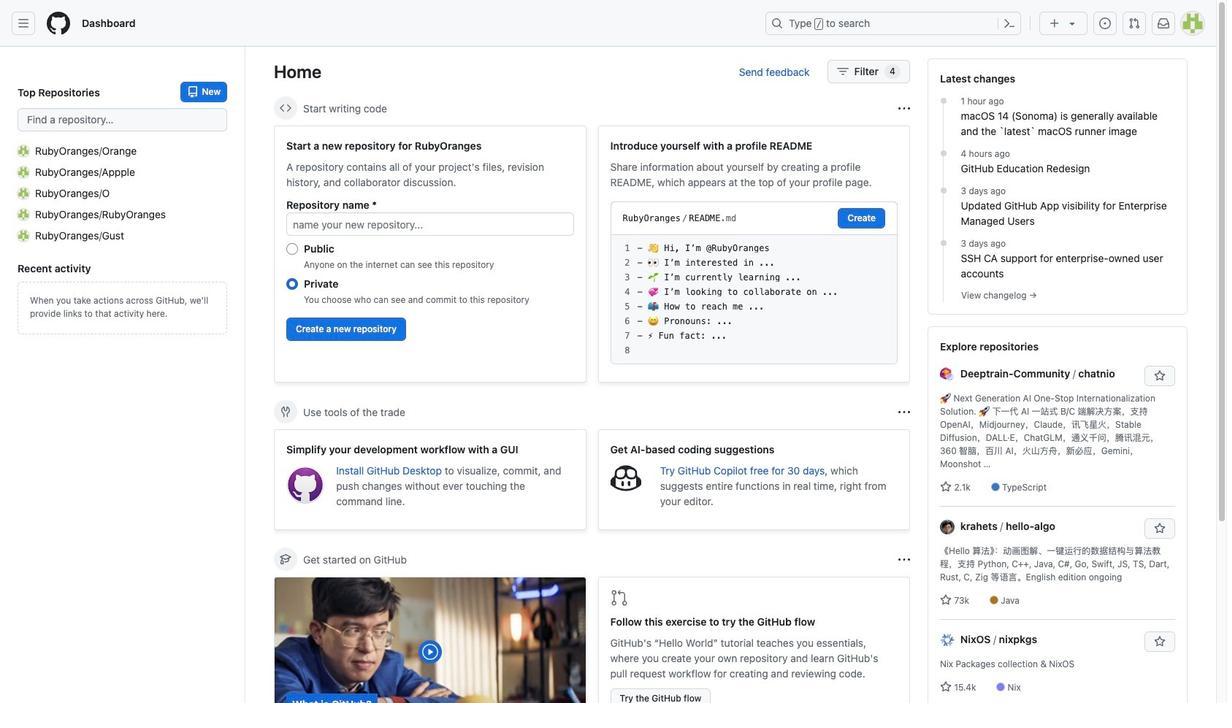 Task type: locate. For each thing, give the bounding box(es) containing it.
@krahets profile image
[[941, 521, 955, 535]]

2 why am i seeing this? image from the top
[[899, 407, 911, 418]]

star image for @krahets profile icon
[[941, 595, 952, 607]]

name your new repository... text field
[[287, 213, 574, 236]]

why am i seeing this? image for get ai-based coding suggestions element
[[899, 407, 911, 418]]

2 vertical spatial why am i seeing this? image
[[899, 554, 911, 566]]

1 vertical spatial git pull request image
[[611, 590, 628, 607]]

what is github? element
[[274, 577, 587, 704]]

git pull request image inside try the github flow element
[[611, 590, 628, 607]]

why am i seeing this? image
[[899, 103, 911, 114], [899, 407, 911, 418], [899, 554, 911, 566]]

github desktop image
[[287, 466, 325, 504]]

star image
[[941, 595, 952, 607], [941, 682, 952, 694]]

2 star this repository image from the top
[[1155, 637, 1167, 648]]

1 vertical spatial dot fill image
[[938, 238, 950, 249]]

dot fill image
[[938, 185, 950, 197], [938, 238, 950, 249]]

0 vertical spatial dot fill image
[[938, 185, 950, 197]]

1 dot fill image from the top
[[938, 185, 950, 197]]

None radio
[[287, 243, 298, 255], [287, 278, 298, 290], [287, 243, 298, 255], [287, 278, 298, 290]]

1 vertical spatial why am i seeing this? image
[[899, 407, 911, 418]]

1 vertical spatial dot fill image
[[938, 148, 950, 159]]

0 vertical spatial dot fill image
[[938, 95, 950, 107]]

@nixos profile image
[[941, 634, 955, 649]]

1 star this repository image from the top
[[1155, 523, 1167, 535]]

get ai-based coding suggestions element
[[598, 430, 911, 531]]

0 vertical spatial why am i seeing this? image
[[899, 103, 911, 114]]

dot fill image
[[938, 95, 950, 107], [938, 148, 950, 159]]

homepage image
[[47, 12, 70, 35]]

rubyoranges image
[[18, 209, 29, 220]]

1 vertical spatial star this repository image
[[1155, 637, 1167, 648]]

star this repository image for @krahets profile icon
[[1155, 523, 1167, 535]]

introduce yourself with a profile readme element
[[598, 126, 911, 383]]

1 why am i seeing this? image from the top
[[899, 103, 911, 114]]

star image down @nixos profile icon
[[941, 682, 952, 694]]

None submit
[[839, 208, 886, 229]]

1 vertical spatial star image
[[941, 682, 952, 694]]

notifications image
[[1158, 18, 1170, 29]]

1 star image from the top
[[941, 595, 952, 607]]

1 horizontal spatial git pull request image
[[1129, 18, 1141, 29]]

git pull request image
[[1129, 18, 1141, 29], [611, 590, 628, 607]]

3 why am i seeing this? image from the top
[[899, 554, 911, 566]]

0 horizontal spatial git pull request image
[[611, 590, 628, 607]]

0 vertical spatial star image
[[941, 595, 952, 607]]

star image up @nixos profile icon
[[941, 595, 952, 607]]

star image for @nixos profile icon
[[941, 682, 952, 694]]

0 vertical spatial star this repository image
[[1155, 523, 1167, 535]]

explore element
[[928, 58, 1188, 704]]

2 star image from the top
[[941, 682, 952, 694]]

star this repository image
[[1155, 523, 1167, 535], [1155, 637, 1167, 648]]

0 vertical spatial git pull request image
[[1129, 18, 1141, 29]]



Task type: describe. For each thing, give the bounding box(es) containing it.
orange image
[[18, 145, 29, 157]]

tools image
[[280, 406, 292, 418]]

star this repository image for @nixos profile icon
[[1155, 637, 1167, 648]]

star image
[[941, 482, 952, 493]]

what is github? image
[[275, 578, 586, 704]]

gust image
[[18, 230, 29, 242]]

plus image
[[1050, 18, 1061, 29]]

@deeptrain-community profile image
[[941, 368, 955, 382]]

why am i seeing this? image for introduce yourself with a profile readme element
[[899, 103, 911, 114]]

2 dot fill image from the top
[[938, 238, 950, 249]]

mortar board image
[[280, 554, 292, 566]]

triangle down image
[[1067, 18, 1079, 29]]

Find a repository… text field
[[18, 108, 227, 132]]

1 dot fill image from the top
[[938, 95, 950, 107]]

try the github flow element
[[598, 577, 911, 704]]

start a new repository element
[[274, 126, 587, 383]]

simplify your development workflow with a gui element
[[274, 430, 587, 531]]

filter image
[[837, 66, 849, 77]]

Top Repositories search field
[[18, 108, 227, 132]]

command palette image
[[1004, 18, 1016, 29]]

why am i seeing this? image for try the github flow element
[[899, 554, 911, 566]]

o image
[[18, 187, 29, 199]]

explore repositories navigation
[[928, 327, 1188, 704]]

star this repository image
[[1155, 371, 1167, 382]]

code image
[[280, 102, 292, 114]]

2 dot fill image from the top
[[938, 148, 950, 159]]

none submit inside introduce yourself with a profile readme element
[[839, 208, 886, 229]]

appple image
[[18, 166, 29, 178]]

issue opened image
[[1100, 18, 1112, 29]]

play image
[[422, 644, 439, 661]]



Task type: vqa. For each thing, say whether or not it's contained in the screenshot.
spohlenz committed on Apr 26
no



